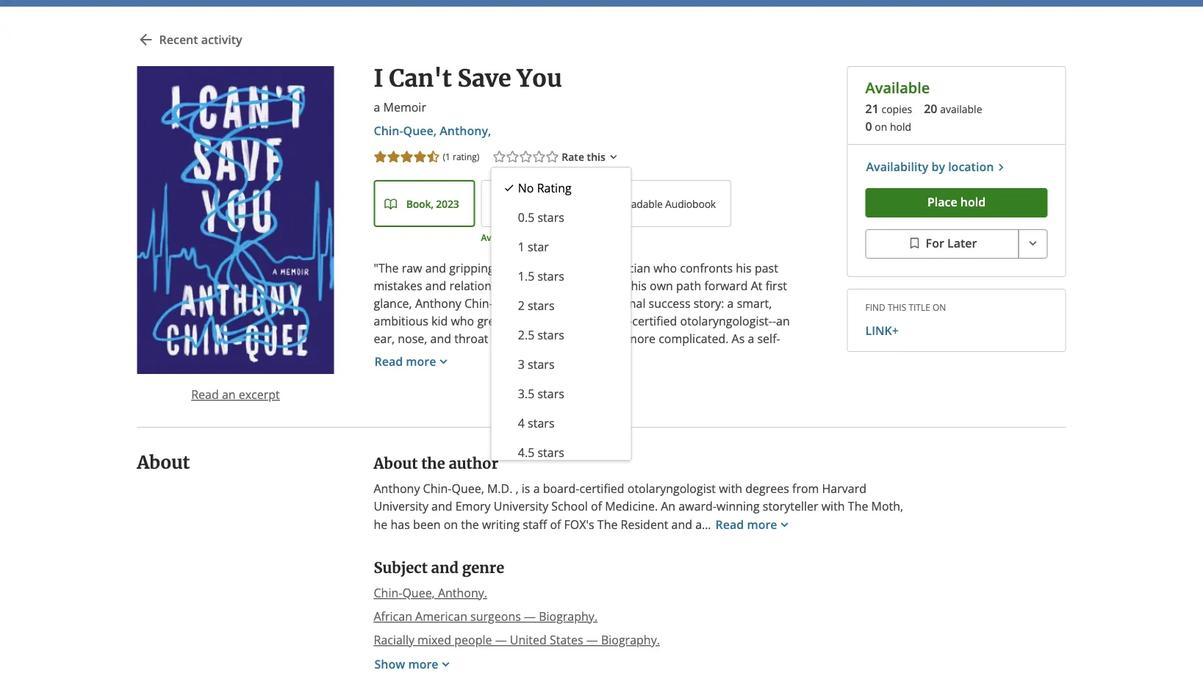 Task type: vqa. For each thing, say whether or not it's contained in the screenshot.
man
yes



Task type: locate. For each thing, give the bounding box(es) containing it.
stars inside "button"
[[527, 298, 554, 314]]

1 horizontal spatial certified
[[632, 313, 677, 329]]

for
[[667, 401, 683, 417], [772, 525, 788, 541]]

0 horizontal spatial hold
[[890, 120, 911, 134]]

can up forward.
[[714, 472, 733, 488]]

0 horizontal spatial university
[[374, 498, 428, 514]]

this for find
[[888, 301, 906, 313]]

a right as
[[748, 331, 754, 347]]

an
[[776, 313, 790, 329], [222, 386, 236, 402]]

)
[[477, 151, 479, 163]]

can down human,
[[613, 525, 632, 541]]

4.5 stars
[[518, 445, 564, 461]]

0 vertical spatial board-
[[596, 313, 632, 329]]

this
[[587, 150, 605, 164], [888, 301, 906, 313]]

chin- down relationships
[[464, 295, 493, 311]]

certified
[[632, 313, 677, 329], [579, 481, 624, 496]]

stars right 0.5
[[537, 210, 564, 225]]

what
[[722, 437, 751, 452]]

quee, inside chin-quee, anthony. link
[[402, 585, 435, 601]]

quee,
[[403, 123, 437, 139], [452, 481, 484, 496], [402, 585, 435, 601]]

svg chevron down image down mixed
[[438, 657, 453, 672]]

a left memoir in the left top of the page
[[374, 99, 380, 115]]

3 stars
[[518, 357, 554, 372]]

the down emory
[[461, 517, 479, 532]]

1 right svg half star icon
[[445, 151, 450, 163]]

career,
[[436, 472, 474, 488]]

0 vertical spatial that
[[412, 366, 434, 382]]

truth up way
[[683, 472, 710, 488]]

0 vertical spatial save
[[457, 63, 511, 93]]

quee down the self-
[[762, 348, 792, 364]]

with down category.
[[604, 384, 628, 399]]

1 horizontal spatial board-
[[596, 313, 632, 329]]

how down 'but'
[[583, 472, 607, 488]]

svg shelves outline image
[[907, 236, 922, 250]]

he left 'has'
[[374, 517, 388, 532]]

read more down winning
[[715, 517, 777, 532]]

i can't save you a memoir
[[374, 63, 562, 115]]

with
[[771, 366, 795, 382], [604, 384, 628, 399], [411, 419, 435, 435], [719, 481, 742, 496], [821, 498, 845, 514]]

0 vertical spatial be
[[482, 437, 496, 452]]

1 vertical spatial read
[[191, 386, 219, 402]]

1 horizontal spatial read
[[374, 354, 403, 369]]

1 svg star image from the left
[[373, 150, 388, 164]]

0 vertical spatial available
[[865, 78, 930, 98]]

from inside the "the raw and gripping memoir of a black physician who confronts his past mistakes and relationships as he learns to find his own path forward at first glance, anthony chin-quee looks like a traditional success story: a smart, ambitious kid who grew up to become a board-certified otolaryngologist--an ear, nose, and throat surgeon. yet the truth is more complicated. as a self- described "not white, mostly black, and questionably asian man," chin-quee knows that he doesn't fit easily into any category. growing up in a family with a background of depression, he struggled with relationships, feelings of inadequacy, and a fear of failure that made it difficult for him to forge lasting bonds with others. to repair that, he began his own unflinching examination of what it means to be both a physician and a black man today. what saved him and his sanity was not medicine but storytelling: by sharing stories from his life and career, chin-quee learned how powerful the truth can be in helping to forgive yourself and others as you chart a new way forward. by turns harrowing and hilarious, honest and human, i can't save you is the fascinating true story of how looking within can change you and your life for the better"--
[[764, 454, 790, 470]]

own down difficult
[[633, 419, 656, 435]]

svg chevron down image inside read more dropdown button
[[777, 517, 792, 532]]

human,
[[607, 507, 649, 523]]

1 horizontal spatial read more button
[[715, 515, 793, 534]]

1 horizontal spatial an
[[776, 313, 790, 329]]

svg chevron down image for show more
[[438, 657, 453, 672]]

the up new
[[662, 472, 680, 488]]

he
[[539, 278, 552, 294], [437, 366, 451, 382], [533, 384, 547, 399], [560, 419, 574, 435], [374, 517, 388, 532]]

him up unflinching
[[686, 401, 707, 417]]

1 vertical spatial life
[[753, 525, 769, 541]]

stars right '4.5'
[[537, 445, 564, 461]]

"not
[[431, 348, 454, 364]]

background
[[383, 384, 449, 399]]

to
[[479, 419, 493, 435]]

asian
[[665, 348, 695, 364]]

quee, up emory
[[452, 481, 484, 496]]

1 vertical spatial him
[[374, 454, 395, 470]]

by inside the "the raw and gripping memoir of a black physician who confronts his past mistakes and relationships as he learns to find his own path forward at first glance, anthony chin-quee looks like a traditional success story: a smart, ambitious kid who grew up to become a board-certified otolaryngologist--an ear, nose, and throat surgeon. yet the truth is more complicated. as a self- described "not white, mostly black, and questionably asian man," chin-quee knows that he doesn't fit easily into any category. growing up in a family with a background of depression, he struggled with relationships, feelings of inadequacy, and a fear of failure that made it difficult for him to forge lasting bonds with others. to repair that, he began his own unflinching examination of what it means to be both a physician and a black man today. what saved him and his sanity was not medicine but storytelling: by sharing stories from his life and career, chin-quee learned how powerful the truth can be in helping to forgive yourself and others as you chart a new way forward. by turns harrowing and hilarious, honest and human, i can't save you is the fascinating true story of how looking within can change you and your life for the better"--
[[664, 454, 677, 470]]

stars up black, on the left
[[537, 327, 564, 343]]

0 vertical spatial quee
[[493, 295, 523, 311]]

in down man," at right
[[712, 366, 723, 382]]

book
[[406, 197, 431, 211]]

can't up memoir in the left top of the page
[[389, 63, 452, 93]]

0 horizontal spatial 1
[[445, 151, 450, 163]]

a down knows
[[374, 384, 380, 399]]

1 vertical spatial is
[[522, 481, 530, 496]]

0 horizontal spatial read
[[191, 386, 219, 402]]

1 horizontal spatial it
[[613, 401, 620, 417]]

availability
[[866, 159, 928, 174]]

physician up medicine
[[537, 437, 589, 452]]

1 vertical spatial how
[[507, 525, 530, 541]]

1 horizontal spatial i
[[652, 507, 656, 523]]

he up 'looks'
[[539, 278, 552, 294]]

1 vertical spatial biography.
[[601, 632, 660, 648]]

-
[[772, 313, 776, 329], [437, 542, 441, 558]]

and up the kid
[[425, 278, 446, 294]]

1 horizontal spatial -
[[772, 313, 776, 329]]

stars for 3 stars
[[527, 357, 554, 372]]

grew
[[477, 313, 504, 329]]

0 horizontal spatial an
[[222, 386, 236, 402]]

become
[[539, 313, 583, 329]]

and down what at the left of the page
[[398, 454, 419, 470]]

1 left star
[[518, 239, 524, 255]]

0 horizontal spatial certified
[[579, 481, 624, 496]]

save up anthony,
[[457, 63, 511, 93]]

1 horizontal spatial from
[[792, 481, 819, 496]]

0 horizontal spatial this
[[587, 150, 605, 164]]

1 vertical spatial physician
[[537, 437, 589, 452]]

you inside the "the raw and gripping memoir of a black physician who confronts his past mistakes and relationships as he learns to find his own path forward at first glance, anthony chin-quee looks like a traditional success story: a smart, ambitious kid who grew up to become a board-certified otolaryngologist--an ear, nose, and throat surgeon. yet the truth is more complicated. as a self- described "not white, mostly black, and questionably asian man," chin-quee knows that he doesn't fit easily into any category. growing up in a family with a background of depression, he struggled with relationships, feelings of inadequacy, and a fear of failure that made it difficult for him to forge lasting bonds with others. to repair that, he began his own unflinching examination of what it means to be both a physician and a black man today. what saved him and his sanity was not medicine but storytelling: by sharing stories from his life and career, chin-quee learned how powerful the truth can be in helping to forgive yourself and others as you chart a new way forward. by turns harrowing and hilarious, honest and human, i can't save you is the fascinating true story of how looking within can change you and your life for the better"--
[[718, 507, 739, 523]]

white,
[[457, 348, 490, 364]]

0 horizontal spatial how
[[507, 525, 530, 541]]

1 vertical spatial board-
[[543, 481, 579, 496]]

audiobook
[[665, 197, 716, 211]]

depression,
[[466, 384, 530, 399]]

svg chevron down image left white,
[[436, 354, 451, 369]]

from inside the "anthony chin-quee, m.d. , is a board-certified otolaryngologist with degrees from harvard university and emory university school of medicine. an award-winning storyteller with the moth, he has been on the writing staff of fox's the resident and a…"
[[792, 481, 819, 496]]

0 vertical spatial read more button
[[374, 348, 463, 377]]

1 horizontal spatial read more
[[715, 517, 777, 532]]

past
[[755, 260, 778, 276]]

as down the memoir
[[523, 278, 535, 294]]

physician up find
[[599, 260, 651, 276]]

staff
[[523, 517, 547, 532]]

can't inside i can't save you a memoir
[[389, 63, 452, 93]]

hold right place
[[960, 194, 986, 210]]

his right find
[[631, 278, 647, 294]]

life up helping
[[393, 472, 409, 488]]

0 vertical spatial you
[[517, 63, 562, 93]]

1 horizontal spatial you
[[718, 507, 739, 523]]

1 star
[[518, 239, 549, 255]]

fascinating
[[374, 525, 433, 541]]

1 horizontal spatial the
[[848, 498, 868, 514]]

university up 'has'
[[374, 498, 428, 514]]

on right been
[[444, 517, 458, 532]]

success
[[649, 295, 691, 311]]

for down relationships, at right
[[667, 401, 683, 417]]

a left others
[[533, 481, 540, 496]]

writing
[[482, 517, 520, 532]]

20
[[924, 101, 937, 117]]

later
[[947, 235, 977, 251]]

quee, up svg star icon
[[403, 123, 437, 139]]

1 horizontal spatial who
[[654, 260, 677, 276]]

1 vertical spatial that
[[554, 401, 576, 417]]

not
[[500, 454, 519, 470]]

feelings
[[708, 384, 750, 399]]

0 horizontal spatial can
[[613, 525, 632, 541]]

own up 'success'
[[650, 278, 673, 294]]

1 vertical spatial for
[[772, 525, 788, 541]]

title
[[909, 301, 930, 313]]

2 horizontal spatial read
[[715, 517, 744, 532]]

in
[[712, 366, 723, 382], [753, 472, 763, 488]]

svg chevron right image
[[994, 160, 1008, 174]]

both
[[499, 437, 525, 452]]

0 vertical spatial by
[[932, 159, 945, 174]]

stories
[[724, 454, 760, 470]]

copies
[[881, 102, 912, 116]]

svg star image
[[373, 150, 388, 164], [386, 150, 401, 164], [399, 150, 414, 164]]

3.5 stars
[[518, 386, 564, 402]]

m.d.
[[487, 481, 513, 496]]

1 inside 1 star button
[[518, 239, 524, 255]]

on right title
[[933, 301, 946, 313]]

that,
[[532, 419, 557, 435]]

you down award-
[[678, 525, 698, 541]]

find
[[865, 301, 885, 313]]

on inside the "anthony chin-quee, m.d. , is a board-certified otolaryngologist with degrees from harvard university and emory university school of medicine. an award-winning storyteller with the moth, he has been on the writing staff of fox's the resident and a…"
[[444, 517, 458, 532]]

, inside the "anthony chin-quee, m.d. , is a board-certified otolaryngologist with degrees from harvard university and emory university school of medicine. an award-winning storyteller with the moth, he has been on the writing staff of fox's the resident and a…"
[[516, 481, 519, 496]]

1 star button
[[491, 232, 631, 262]]

1 vertical spatial in
[[753, 472, 763, 488]]

1 vertical spatial be
[[736, 472, 750, 488]]

0 horizontal spatial ,
[[431, 197, 433, 211]]

the inside the "anthony chin-quee, m.d. , is a board-certified otolaryngologist with degrees from harvard university and emory university school of medicine. an award-winning storyteller with the moth, he has been on the writing staff of fox's the resident and a…"
[[461, 517, 479, 532]]

0 vertical spatial for
[[667, 401, 683, 417]]

svg star outline image
[[492, 150, 507, 164], [518, 150, 533, 164], [532, 150, 546, 164], [545, 150, 560, 164]]

a up learns
[[558, 260, 564, 276]]

quee, for anthony.
[[402, 585, 435, 601]]

relationships,
[[631, 384, 705, 399]]

read down winning
[[715, 517, 744, 532]]

0.5 stars
[[518, 210, 564, 225]]

0 horizontal spatial read more button
[[374, 348, 463, 377]]

0 horizontal spatial svg chevron down image
[[607, 150, 620, 164]]

by left 'location'
[[932, 159, 945, 174]]

degrees
[[745, 481, 789, 496]]

he inside the "anthony chin-quee, m.d. , is a board-certified otolaryngologist with degrees from harvard university and emory university school of medicine. an award-winning storyteller with the moth, he has been on the writing staff of fox's the resident and a…"
[[374, 517, 388, 532]]

stars right "4"
[[527, 415, 554, 431]]

african
[[374, 608, 412, 624]]

this right find
[[888, 301, 906, 313]]

of
[[544, 260, 555, 276], [452, 384, 463, 399], [753, 384, 764, 399], [501, 401, 512, 417], [374, 437, 385, 452], [591, 498, 602, 514], [550, 517, 561, 532], [492, 525, 503, 541]]

racially mixed people — united states — biography.
[[374, 632, 660, 648]]

1 vertical spatial -
[[437, 542, 441, 558]]

1 horizontal spatial about
[[374, 454, 418, 473]]

board- down traditional
[[596, 313, 632, 329]]

0 vertical spatial it
[[613, 401, 620, 417]]

glance,
[[374, 295, 412, 311]]

this inside "dropdown button"
[[587, 150, 605, 164]]

svg chevron down image inside the show more dropdown button
[[438, 657, 453, 672]]

looks
[[526, 295, 555, 311]]

that up background
[[412, 366, 434, 382]]

certified down 'success'
[[632, 313, 677, 329]]

powerful
[[610, 472, 659, 488]]

0 horizontal spatial up
[[507, 313, 522, 329]]

racially mixed people — united states — biography. link
[[374, 631, 660, 649]]

— right states
[[586, 632, 598, 648]]

on inside 20 available 0 on hold
[[875, 120, 887, 134]]

1 vertical spatial read more button
[[715, 515, 793, 534]]

1 vertical spatial black
[[625, 437, 654, 452]]

read down ear,
[[374, 354, 403, 369]]

turns
[[374, 507, 403, 523]]

0 vertical spatial life
[[393, 472, 409, 488]]

how down hilarious,
[[507, 525, 530, 541]]

first
[[766, 278, 787, 294]]

to left find
[[592, 278, 603, 294]]

1 horizontal spatial ,
[[516, 481, 519, 496]]

1 vertical spatial by
[[664, 454, 677, 470]]

1 horizontal spatial in
[[753, 472, 763, 488]]

can't
[[389, 63, 452, 93], [659, 507, 687, 523]]

1 svg star outline image from the left
[[492, 150, 507, 164]]

biography. up states
[[539, 608, 598, 624]]

svg chevron down image
[[607, 150, 620, 164], [777, 517, 792, 532]]

1 vertical spatial hold
[[960, 194, 986, 210]]

0 horizontal spatial who
[[451, 313, 474, 329]]

0 horizontal spatial biography.
[[539, 608, 598, 624]]

repair
[[496, 419, 529, 435]]

0 horizontal spatial read more
[[374, 354, 436, 369]]

4 svg star outline image from the left
[[545, 150, 560, 164]]

a right both
[[528, 437, 534, 452]]

chin-quee, anthony,
[[374, 123, 491, 139]]

more inside dropdown button
[[408, 656, 438, 672]]

svg chevron down image
[[1026, 236, 1040, 250], [436, 354, 451, 369], [438, 657, 453, 672]]

svg chevron down image right later
[[1026, 236, 1040, 250]]

that down 'struggled'
[[554, 401, 576, 417]]

0 horizontal spatial truth
[[584, 331, 612, 347]]

hold down copies
[[890, 120, 911, 134]]

- up subject and genre
[[437, 542, 441, 558]]

what
[[388, 437, 415, 452]]

anthony up the kid
[[415, 295, 461, 311]]

1 vertical spatial the
[[597, 517, 618, 532]]

is up questionably
[[615, 331, 623, 347]]

it right made
[[613, 401, 620, 417]]

path
[[676, 278, 701, 294]]

black up learns
[[567, 260, 596, 276]]

can't down new
[[659, 507, 687, 523]]

1 horizontal spatial can
[[714, 472, 733, 488]]

0 vertical spatial can't
[[389, 63, 452, 93]]

on
[[875, 120, 887, 134], [933, 301, 946, 313], [444, 517, 458, 532]]

location
[[948, 159, 994, 174]]

and right raw
[[425, 260, 446, 276]]

1 vertical spatial svg chevron down image
[[436, 354, 451, 369]]

svg chevron down image inside read more dropdown button
[[436, 354, 451, 369]]

0 vertical spatial quee,
[[403, 123, 437, 139]]

as right others
[[582, 490, 594, 505]]

svg star image
[[413, 150, 427, 164]]

man
[[657, 437, 682, 452]]

nose,
[[398, 331, 427, 347]]

svg half star image
[[426, 150, 441, 164]]

0 horizontal spatial board-
[[543, 481, 579, 496]]

on for 0
[[875, 120, 887, 134]]

4
[[518, 415, 524, 431]]

his
[[736, 260, 752, 276], [631, 278, 647, 294], [614, 419, 630, 435], [422, 454, 438, 470], [374, 472, 389, 488]]

the
[[848, 498, 868, 514], [597, 517, 618, 532]]

1 vertical spatial anthony
[[374, 481, 420, 496]]

2 vertical spatial svg chevron down image
[[438, 657, 453, 672]]

0 vertical spatial i
[[374, 63, 383, 93]]

he up failure
[[533, 384, 547, 399]]

black,
[[533, 348, 565, 364]]

questionably
[[592, 348, 662, 364]]

quee
[[493, 295, 523, 311], [762, 348, 792, 364], [506, 472, 535, 488]]

relationships
[[449, 278, 520, 294]]

family
[[735, 366, 768, 382]]

1 vertical spatial quee,
[[452, 481, 484, 496]]

available down 0.5
[[481, 231, 518, 243]]

svg book image
[[384, 198, 397, 211]]

stars for 2 stars
[[527, 298, 554, 314]]

0 horizontal spatial is
[[522, 481, 530, 496]]

0 horizontal spatial available
[[481, 231, 518, 243]]

chin- down "about the author"
[[423, 481, 452, 496]]

, right m.d.
[[516, 481, 519, 496]]

0 vertical spatial svg chevron down image
[[607, 150, 620, 164]]

1 vertical spatial it
[[418, 437, 425, 452]]

place
[[927, 194, 957, 210]]

a…
[[695, 517, 711, 532]]

i inside the "the raw and gripping memoir of a black physician who confronts his past mistakes and relationships as he learns to find his own path forward at first glance, anthony chin-quee looks like a traditional success story: a smart, ambitious kid who grew up to become a board-certified otolaryngologist--an ear, nose, and throat surgeon. yet the truth is more complicated. as a self- described "not white, mostly black, and questionably asian man," chin-quee knows that he doesn't fit easily into any category. growing up in a family with a background of depression, he struggled with relationships, feelings of inadequacy, and a fear of failure that made it difficult for him to forge lasting bonds with others. to repair that, he began his own unflinching examination of what it means to be both a physician and a black man today. what saved him and his sanity was not medicine but storytelling: by sharing stories from his life and career, chin-quee learned how powerful the truth can be in helping to forgive yourself and others as you chart a new way forward. by turns harrowing and hilarious, honest and human, i can't save you is the fascinating true story of how looking within can change you and your life for the better"--
[[652, 507, 656, 523]]

2 horizontal spatial on
[[933, 301, 946, 313]]

the down means
[[421, 454, 445, 473]]

1 vertical spatial 1
[[518, 239, 524, 255]]

bonds
[[374, 419, 408, 435]]

him down what at the left of the page
[[374, 454, 395, 470]]

3 svg star outline image from the left
[[532, 150, 546, 164]]

truth up questionably
[[584, 331, 612, 347]]

you left the chart
[[597, 490, 617, 505]]

3 svg star image from the left
[[399, 150, 414, 164]]

2 vertical spatial is
[[742, 507, 751, 523]]

in up by at the right of page
[[753, 472, 763, 488]]

svg star outline image
[[505, 150, 520, 164]]

0 vertical spatial read
[[374, 354, 403, 369]]

i inside i can't save you a memoir
[[374, 63, 383, 93]]

states
[[550, 632, 583, 648]]

on for title
[[933, 301, 946, 313]]

stars for 1.5 stars
[[537, 268, 564, 284]]

and
[[425, 260, 446, 276], [425, 278, 446, 294], [430, 331, 451, 347], [568, 348, 589, 364], [443, 401, 464, 417], [592, 437, 613, 452], [398, 454, 419, 470], [412, 472, 433, 488], [520, 490, 540, 505], [431, 498, 452, 514], [465, 507, 486, 523], [583, 507, 604, 523], [671, 517, 692, 532], [701, 525, 722, 541], [431, 559, 459, 577]]

new
[[661, 490, 684, 505]]

him
[[686, 401, 707, 417], [374, 454, 395, 470]]

read
[[374, 354, 403, 369], [191, 386, 219, 402], [715, 517, 744, 532]]

1 horizontal spatial be
[[736, 472, 750, 488]]

2 university from the left
[[494, 498, 548, 514]]

availability by location
[[866, 159, 994, 174]]

0 vertical spatial in
[[712, 366, 723, 382]]

svg chevron down image for read more
[[436, 354, 451, 369]]



Task type: describe. For each thing, give the bounding box(es) containing it.
of up fox's
[[591, 498, 602, 514]]

african american surgeons — biography.
[[374, 608, 598, 624]]

and up within
[[583, 507, 604, 523]]

of down 'doesn't' in the left bottom of the page
[[452, 384, 463, 399]]

a up storytelling: on the bottom
[[616, 437, 622, 452]]

— for united
[[495, 632, 507, 648]]

resident
[[621, 517, 668, 532]]

this for rate
[[587, 150, 605, 164]]

0 horizontal spatial it
[[418, 437, 425, 452]]

0
[[865, 118, 872, 134]]

2.5 stars button
[[491, 321, 631, 350]]

quee, for anthony,
[[403, 123, 437, 139]]

memoir
[[383, 99, 426, 115]]

his up helping
[[374, 472, 389, 488]]

recent activity link
[[137, 25, 242, 54]]

a inside the "anthony chin-quee, m.d. , is a board-certified otolaryngologist with degrees from harvard university and emory university school of medicine. an award-winning storyteller with the moth, he has been on the writing staff of fox's the resident and a…"
[[533, 481, 540, 496]]

of up repair
[[501, 401, 512, 417]]

read more button for a…
[[715, 515, 793, 534]]

chin- down memoir in the left top of the page
[[374, 123, 403, 139]]

throat
[[454, 331, 488, 347]]

1 vertical spatial up
[[695, 366, 709, 382]]

0 vertical spatial him
[[686, 401, 707, 417]]

book , 2023
[[406, 197, 459, 211]]

and left "a…"
[[671, 517, 692, 532]]

read for "the
[[374, 354, 403, 369]]

chin- up yourself
[[477, 472, 506, 488]]

helping
[[374, 490, 414, 505]]

inadequacy,
[[374, 401, 440, 417]]

anthony chin-quee, m.d. , is a board-certified otolaryngologist with degrees from harvard university and emory university school of medicine. an award-winning storyteller with the moth, he has been on the writing staff of fox's the resident and a…
[[374, 481, 903, 532]]

1 vertical spatial an
[[222, 386, 236, 402]]

1 vertical spatial who
[[451, 313, 474, 329]]

of down star
[[544, 260, 555, 276]]

ambitious
[[374, 313, 428, 329]]

read an excerpt
[[191, 386, 280, 402]]

1 horizontal spatial is
[[615, 331, 623, 347]]

1 horizontal spatial as
[[582, 490, 594, 505]]

mostly
[[493, 348, 530, 364]]

stars for 3.5 stars
[[537, 386, 564, 402]]

a up feelings
[[726, 366, 732, 382]]

0.5
[[518, 210, 534, 225]]

show
[[374, 656, 405, 672]]

change
[[635, 525, 675, 541]]

a inside i can't save you a memoir
[[374, 99, 380, 115]]

with up winning
[[719, 481, 742, 496]]

board- inside the "the raw and gripping memoir of a black physician who confronts his past mistakes and relationships as he learns to find his own path forward at first glance, anthony chin-quee looks like a traditional success story: a smart, ambitious kid who grew up to become a board-certified otolaryngologist--an ear, nose, and throat surgeon. yet the truth is more complicated. as a self- described "not white, mostly black, and questionably asian man," chin-quee knows that he doesn't fit easily into any category. growing up in a family with a background of depression, he struggled with relationships, feelings of inadequacy, and a fear of failure that made it difficult for him to forge lasting bonds with others. to repair that, he began his own unflinching examination of what it means to be both a physician and a black man today. what saved him and his sanity was not medicine but storytelling: by sharing stories from his life and career, chin-quee learned how powerful the truth can be in helping to forgive yourself and others as you chart a new way forward. by turns harrowing and hilarious, honest and human, i can't save you is the fascinating true story of how looking within can change you and your life for the better"--
[[596, 313, 632, 329]]

unflinching
[[659, 419, 720, 435]]

place hold button
[[865, 188, 1048, 217]]

link+ link
[[865, 322, 1048, 339]]

story:
[[694, 295, 724, 311]]

traditional
[[589, 295, 646, 311]]

his down means
[[422, 454, 438, 470]]

2 svg star outline image from the left
[[518, 150, 533, 164]]

medicine.
[[605, 498, 658, 514]]

0 vertical spatial ,
[[431, 197, 433, 211]]

stars for 4 stars
[[527, 415, 554, 431]]

others
[[544, 490, 579, 505]]

for
[[926, 235, 944, 251]]

downloadable audiobook link
[[564, 180, 731, 227]]

easily
[[512, 366, 542, 382]]

0 vertical spatial up
[[507, 313, 522, 329]]

excerpt
[[239, 386, 280, 402]]

and left career,
[[412, 472, 433, 488]]

and up chin-quee, anthony.
[[431, 559, 459, 577]]

1 horizontal spatial that
[[554, 401, 576, 417]]

any
[[570, 366, 589, 382]]

way
[[687, 490, 709, 505]]

with down inadequacy,
[[411, 419, 435, 435]]

american
[[415, 608, 467, 624]]

lasting
[[756, 401, 792, 417]]

an inside the "the raw and gripping memoir of a black physician who confronts his past mistakes and relationships as he learns to find his own path forward at first glance, anthony chin-quee looks like a traditional success story: a smart, ambitious kid who grew up to become a board-certified otolaryngologist--an ear, nose, and throat surgeon. yet the truth is more complicated. as a self- described "not white, mostly black, and questionably asian man," chin-quee knows that he doesn't fit easily into any category. growing up in a family with a background of depression, he struggled with relationships, feelings of inadequacy, and a fear of failure that made it difficult for him to forge lasting bonds with others. to repair that, he began his own unflinching examination of what it means to be both a physician and a black man today. what saved him and his sanity was not medicine but storytelling: by sharing stories from his life and career, chin-quee learned how powerful the truth can be in helping to forgive yourself and others as you chart a new way forward. by turns harrowing and hilarious, honest and human, i can't save you is the fascinating true story of how looking within can change you and your life for the better"--
[[776, 313, 790, 329]]

save inside the "the raw and gripping memoir of a black physician who confronts his past mistakes and relationships as he learns to find his own path forward at first glance, anthony chin-quee looks like a traditional success story: a smart, ambitious kid who grew up to become a board-certified otolaryngologist--an ear, nose, and throat surgeon. yet the truth is more complicated. as a self- described "not white, mostly black, and questionably asian man," chin-quee knows that he doesn't fit easily into any category. growing up in a family with a background of depression, he struggled with relationships, feelings of inadequacy, and a fear of failure that made it difficult for him to forge lasting bonds with others. to repair that, he began his own unflinching examination of what it means to be both a physician and a black man today. what saved him and his sanity was not medicine but storytelling: by sharing stories from his life and career, chin-quee learned how powerful the truth can be in helping to forgive yourself and others as you chart a new way forward. by turns harrowing and hilarious, honest and human, i can't save you is the fascinating true story of how looking within can change you and your life for the better"--
[[690, 507, 715, 523]]

read more for a…
[[715, 517, 777, 532]]

with down harvard
[[821, 498, 845, 514]]

award-
[[679, 498, 717, 514]]

winning
[[717, 498, 760, 514]]

genre
[[462, 559, 504, 577]]

of down bonds
[[374, 437, 385, 452]]

of right staff
[[550, 517, 561, 532]]

2 stars
[[518, 298, 554, 314]]

people
[[454, 632, 492, 648]]

and down began
[[592, 437, 613, 452]]

to up harrowing
[[417, 490, 429, 505]]

to up the author
[[468, 437, 479, 452]]

racially
[[374, 632, 414, 648]]

2 horizontal spatial —
[[586, 632, 598, 648]]

the up subject on the left
[[374, 542, 392, 558]]

been
[[413, 517, 441, 532]]

0 horizontal spatial life
[[393, 472, 409, 488]]

0 vertical spatial the
[[848, 498, 868, 514]]

more down by at the right of page
[[747, 517, 777, 532]]

0 horizontal spatial the
[[597, 517, 618, 532]]

to down feelings
[[710, 401, 722, 417]]

(
[[443, 151, 445, 163]]

anthony.
[[438, 585, 487, 601]]

2 vertical spatial quee
[[506, 472, 535, 488]]

he down "not
[[437, 366, 451, 382]]

0 horizontal spatial in
[[712, 366, 723, 382]]

his right began
[[614, 419, 630, 435]]

rating
[[453, 151, 477, 163]]

certified inside the "anthony chin-quee, m.d. , is a board-certified otolaryngologist with degrees from harvard university and emory university school of medicine. an award-winning storyteller with the moth, he has been on the writing staff of fox's the resident and a…"
[[579, 481, 624, 496]]

about for about
[[137, 452, 190, 474]]

the down 'become'
[[563, 331, 581, 347]]

a right "like"
[[579, 295, 586, 311]]

downloadable
[[595, 197, 663, 211]]

chin- up family
[[734, 348, 762, 364]]

1 horizontal spatial biography.
[[601, 632, 660, 648]]

forge
[[725, 401, 753, 417]]

0 vertical spatial can
[[714, 472, 733, 488]]

show more
[[374, 656, 438, 672]]

to right 2
[[525, 313, 536, 329]]

with right family
[[771, 366, 795, 382]]

more down nose,
[[406, 354, 436, 369]]

and up story
[[465, 507, 486, 523]]

svg chevron down image for rate this "dropdown button"
[[607, 150, 620, 164]]

fox's
[[564, 517, 594, 532]]

— for biography.
[[524, 608, 536, 624]]

1 vertical spatial can
[[613, 525, 632, 541]]

and up others.
[[443, 401, 464, 417]]

1 vertical spatial quee
[[762, 348, 792, 364]]

and up hilarious,
[[520, 490, 540, 505]]

svg ebook image
[[491, 198, 504, 211]]

1 vertical spatial own
[[633, 419, 656, 435]]

0 horizontal spatial you
[[597, 490, 617, 505]]

can't inside the "the raw and gripping memoir of a black physician who confronts his past mistakes and relationships as he learns to find his own path forward at first glance, anthony chin-quee looks like a traditional success story: a smart, ambitious kid who grew up to become a board-certified otolaryngologist--an ear, nose, and throat surgeon. yet the truth is more complicated. as a self- described "not white, mostly black, and questionably asian man," chin-quee knows that he doesn't fit easily into any category. growing up in a family with a background of depression, he struggled with relationships, feelings of inadequacy, and a fear of failure that made it difficult for him to forge lasting bonds with others. to repair that, he began his own unflinching examination of what it means to be both a physician and a black man today. what saved him and his sanity was not medicine but storytelling: by sharing stories from his life and career, chin-quee learned how powerful the truth can be in helping to forgive yourself and others as you chart a new way forward. by turns harrowing and hilarious, honest and human, i can't save you is the fascinating true story of how looking within can change you and your life for the better"--
[[659, 507, 687, 523]]

21 copies
[[865, 101, 912, 117]]

failure
[[515, 401, 550, 417]]

read more for kid
[[374, 354, 436, 369]]

an
[[661, 498, 676, 514]]

and down the kid
[[430, 331, 451, 347]]

he right that,
[[560, 419, 574, 435]]

0 horizontal spatial be
[[482, 437, 496, 452]]

1 horizontal spatial you
[[678, 525, 698, 541]]

complicated.
[[659, 331, 729, 347]]

star
[[527, 239, 549, 255]]

0 vertical spatial how
[[583, 472, 607, 488]]

stars for 2.5 stars
[[537, 327, 564, 343]]

rate this button
[[490, 149, 622, 165]]

and left your
[[701, 525, 722, 541]]

and up any
[[568, 348, 589, 364]]

chin- inside the "anthony chin-quee, m.d. , is a board-certified otolaryngologist with degrees from harvard university and emory university school of medicine. an award-winning storyteller with the moth, he has been on the writing staff of fox's the resident and a…"
[[423, 481, 452, 496]]

chin- up african at the left bottom of page
[[374, 585, 402, 601]]

by inside button
[[932, 159, 945, 174]]

about for about the author
[[374, 454, 418, 473]]

save inside i can't save you a memoir
[[457, 63, 511, 93]]

1 horizontal spatial for
[[772, 525, 788, 541]]

1 horizontal spatial truth
[[683, 472, 710, 488]]

stars for 0.5 stars
[[537, 210, 564, 225]]

1 vertical spatial available
[[481, 231, 518, 243]]

about the author
[[374, 454, 498, 473]]

made
[[579, 401, 610, 417]]

hold inside place hold button
[[960, 194, 986, 210]]

forward
[[704, 278, 748, 294]]

0 horizontal spatial that
[[412, 366, 434, 382]]

is inside the "anthony chin-quee, m.d. , is a board-certified otolaryngologist with degrees from harvard university and emory university school of medicine. an award-winning storyteller with the moth, he has been on the writing staff of fox's the resident and a…"
[[522, 481, 530, 496]]

man,"
[[698, 348, 731, 364]]

availability by location button
[[865, 157, 1009, 176]]

of down family
[[753, 384, 764, 399]]

raw
[[402, 260, 422, 276]]

0 vertical spatial -
[[772, 313, 776, 329]]

0 vertical spatial biography.
[[539, 608, 598, 624]]

3 stars button
[[491, 350, 631, 379]]

read for anthony
[[715, 517, 744, 532]]

his up at
[[736, 260, 752, 276]]

board- inside the "anthony chin-quee, m.d. , is a board-certified otolaryngologist with degrees from harvard university and emory university school of medicine. an award-winning storyteller with the moth, he has been on the writing staff of fox's the resident and a…"
[[543, 481, 579, 496]]

anthony inside the "anthony chin-quee, m.d. , is a board-certified otolaryngologist with degrees from harvard university and emory university school of medicine. an award-winning storyteller with the moth, he has been on the writing staff of fox's the resident and a…"
[[374, 481, 420, 496]]

1.5
[[518, 268, 534, 284]]

a left fear
[[467, 401, 473, 417]]

0 vertical spatial own
[[650, 278, 673, 294]]

1 horizontal spatial available
[[865, 78, 930, 98]]

1 horizontal spatial black
[[625, 437, 654, 452]]

quee, inside the "anthony chin-quee, m.d. , is a board-certified otolaryngologist with degrees from harvard university and emory university school of medicine. an award-winning storyteller with the moth, he has been on the writing staff of fox's the resident and a…"
[[452, 481, 484, 496]]

confronts
[[680, 260, 733, 276]]

place hold
[[927, 194, 986, 210]]

read more button for kid
[[374, 348, 463, 377]]

but
[[575, 454, 594, 470]]

0 vertical spatial black
[[567, 260, 596, 276]]

a up otolaryngologist-
[[727, 295, 734, 311]]

and up been
[[431, 498, 452, 514]]

downloadable audiobook
[[595, 197, 716, 211]]

stars for 4.5 stars
[[537, 445, 564, 461]]

subject
[[374, 559, 428, 577]]

svg chevron down image for read more dropdown button related to a…
[[777, 517, 792, 532]]

a left an
[[652, 490, 658, 505]]

anthony inside the "the raw and gripping memoir of a black physician who confronts his past mistakes and relationships as he learns to find his own path forward at first glance, anthony chin-quee looks like a traditional success story: a smart, ambitious kid who grew up to become a board-certified otolaryngologist--an ear, nose, and throat surgeon. yet the truth is more complicated. as a self- described "not white, mostly black, and questionably asian man," chin-quee knows that he doesn't fit easily into any category. growing up in a family with a background of depression, he struggled with relationships, feelings of inadequacy, and a fear of failure that made it difficult for him to forge lasting bonds with others. to repair that, he began his own unflinching examination of what it means to be both a physician and a black man today. what saved him and his sanity was not medicine but storytelling: by sharing stories from his life and career, chin-quee learned how powerful the truth can be in helping to forgive yourself and others as you chart a new way forward. by turns harrowing and hilarious, honest and human, i can't save you is the fascinating true story of how looking within can change you and your life for the better"--
[[415, 295, 461, 311]]

growing
[[646, 366, 692, 382]]

0 horizontal spatial -
[[437, 542, 441, 558]]

a right 'become'
[[586, 313, 593, 329]]

fear
[[476, 401, 498, 417]]

1 university from the left
[[374, 498, 428, 514]]

self-
[[757, 331, 780, 347]]

hold inside 20 available 0 on hold
[[890, 120, 911, 134]]

you inside i can't save you a memoir
[[517, 63, 562, 93]]

1.5 stars
[[518, 268, 564, 284]]

certified inside the "the raw and gripping memoir of a black physician who confronts his past mistakes and relationships as he learns to find his own path forward at first glance, anthony chin-quee looks like a traditional success story: a smart, ambitious kid who grew up to become a board-certified otolaryngologist--an ear, nose, and throat surgeon. yet the truth is more complicated. as a self- described "not white, mostly black, and questionably asian man," chin-quee knows that he doesn't fit easily into any category. growing up in a family with a background of depression, he struggled with relationships, feelings of inadequacy, and a fear of failure that made it difficult for him to forge lasting bonds with others. to repair that, he began his own unflinching examination of what it means to be both a physician and a black man today. what saved him and his sanity was not medicine but storytelling: by sharing stories from his life and career, chin-quee learned how powerful the truth can be in helping to forgive yourself and others as you chart a new way forward. by turns harrowing and hilarious, honest and human, i can't save you is the fascinating true story of how looking within can change you and your life for the better"--
[[632, 313, 677, 329]]

0 vertical spatial as
[[523, 278, 535, 294]]

2 horizontal spatial is
[[742, 507, 751, 523]]

smart,
[[737, 295, 772, 311]]

forward.
[[712, 490, 759, 505]]

of right story
[[492, 525, 503, 541]]

chin-quee, anthony. link
[[374, 584, 487, 602]]

0 vertical spatial svg chevron down image
[[1026, 236, 1040, 250]]

svg arrow back image
[[137, 31, 155, 49]]

2 svg star image from the left
[[386, 150, 401, 164]]

subject and genre
[[374, 559, 504, 577]]

honest
[[542, 507, 580, 523]]

0 vertical spatial truth
[[584, 331, 612, 347]]

gripping
[[449, 260, 494, 276]]

mixed
[[418, 632, 451, 648]]

1 horizontal spatial physician
[[599, 260, 651, 276]]

for later
[[926, 235, 977, 251]]

more inside the "the raw and gripping memoir of a black physician who confronts his past mistakes and relationships as he learns to find his own path forward at first glance, anthony chin-quee looks like a traditional success story: a smart, ambitious kid who grew up to become a board-certified otolaryngologist--an ear, nose, and throat surgeon. yet the truth is more complicated. as a self- described "not white, mostly black, and questionably asian man," chin-quee knows that he doesn't fit easily into any category. growing up in a family with a background of depression, he struggled with relationships, feelings of inadequacy, and a fear of failure that made it difficult for him to forge lasting bonds with others. to repair that, he began his own unflinching examination of what it means to be both a physician and a black man today. what saved him and his sanity was not medicine but storytelling: by sharing stories from his life and career, chin-quee learned how powerful the truth can be in helping to forgive yourself and others as you chart a new way forward. by turns harrowing and hilarious, honest and human, i can't save you is the fascinating true story of how looking within can change you and your life for the better"--
[[626, 331, 656, 347]]

forgive
[[432, 490, 469, 505]]

began
[[577, 419, 611, 435]]

"the raw and gripping memoir of a black physician who confronts his past mistakes and relationships as he learns to find his own path forward at first glance, anthony chin-quee looks like a traditional success story: a smart, ambitious kid who grew up to become a board-certified otolaryngologist--an ear, nose, and throat surgeon. yet the truth is more complicated. as a self- described "not white, mostly black, and questionably asian man," chin-quee knows that he doesn't fit easily into any category. growing up in a family with a background of depression, he struggled with relationships, feelings of inadequacy, and a fear of failure that made it difficult for him to forge lasting bonds with others. to repair that, he began his own unflinching examination of what it means to be both a physician and a black man today. what saved him and his sanity was not medicine but storytelling: by sharing stories from his life and career, chin-quee learned how powerful the truth can be in helping to forgive yourself and others as you chart a new way forward. by turns harrowing and hilarious, honest and human, i can't save you is the fascinating true story of how looking within can change you and your life for the better"--
[[374, 260, 795, 558]]

the down by at the right of page
[[754, 507, 772, 523]]



